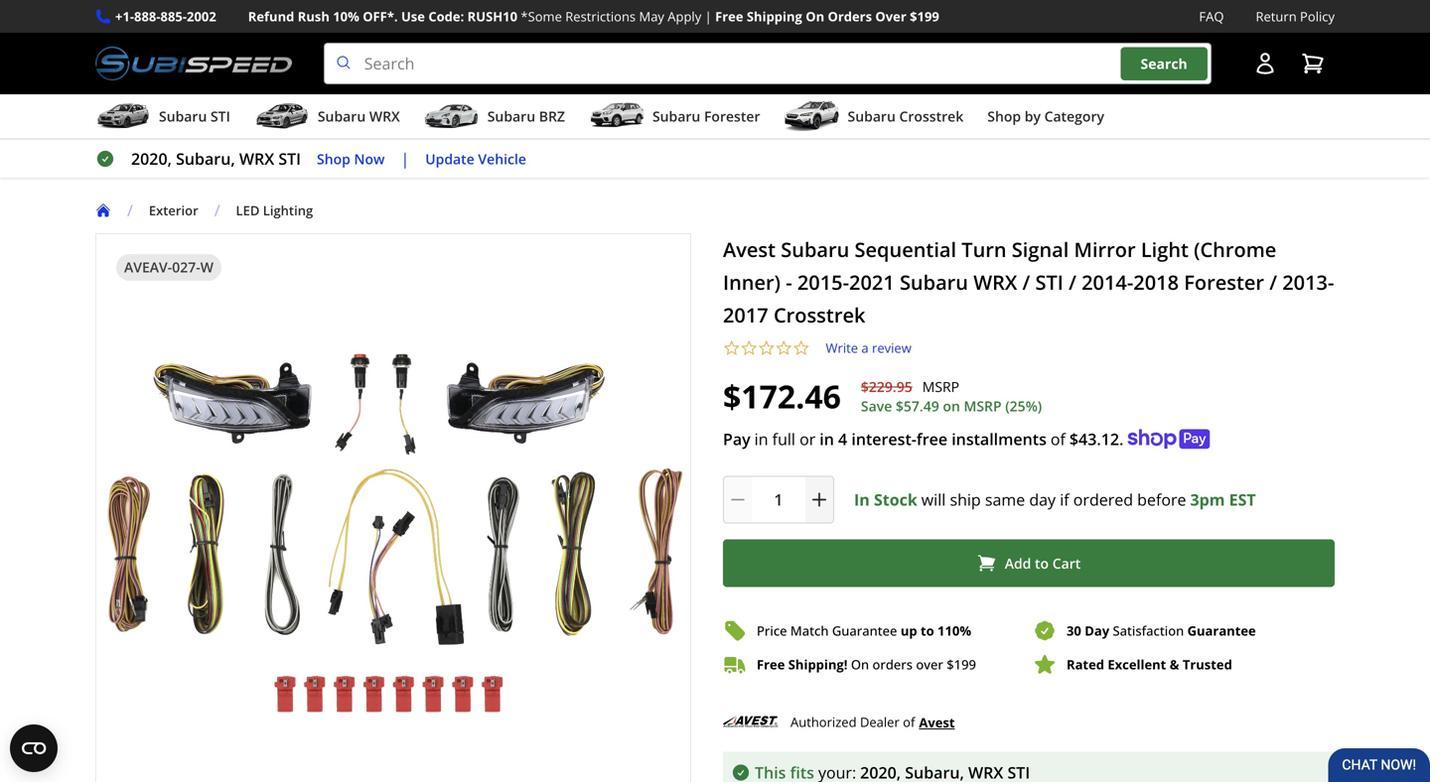 Task type: locate. For each thing, give the bounding box(es) containing it.
shop
[[987, 107, 1021, 126], [317, 149, 350, 168]]

1 horizontal spatial empty star image
[[793, 340, 810, 357]]

1 horizontal spatial crosstrek
[[899, 107, 964, 126]]

None number field
[[723, 476, 834, 524]]

in left 4
[[820, 429, 834, 450]]

crosstrek inside dropdown button
[[899, 107, 964, 126]]

1 horizontal spatial on
[[851, 656, 869, 674]]

shop by category button
[[987, 98, 1104, 138]]

2 guarantee from the left
[[1187, 622, 1256, 640]]

forester down the search input "field"
[[704, 107, 760, 126]]

subaru wrx
[[318, 107, 400, 126]]

1 horizontal spatial guarantee
[[1187, 622, 1256, 640]]

now
[[354, 149, 385, 168]]

exterior link down the 2020,
[[149, 202, 198, 220]]

of left avest link
[[903, 714, 915, 732]]

$43.12
[[1070, 429, 1119, 450]]

subaru sti
[[159, 107, 230, 126]]

1 horizontal spatial in
[[820, 429, 834, 450]]

subaru right a subaru crosstrek thumbnail image
[[848, 107, 896, 126]]

led
[[236, 202, 260, 220]]

forester down "(chrome"
[[1184, 269, 1264, 296]]

will
[[921, 489, 946, 511]]

0 vertical spatial wrx
[[369, 107, 400, 126]]

0 horizontal spatial sti
[[211, 107, 230, 126]]

subaru brz button
[[424, 98, 565, 138]]

shop now
[[317, 149, 385, 168]]

rush10
[[467, 7, 517, 25]]

1 empty star image from the left
[[723, 340, 740, 357]]

a subaru crosstrek thumbnail image image
[[784, 101, 840, 131]]

0 vertical spatial shop
[[987, 107, 1021, 126]]

empty star image
[[740, 340, 758, 357], [793, 340, 810, 357]]

2 vertical spatial wrx
[[974, 269, 1017, 296]]

0 vertical spatial of
[[1051, 429, 1066, 450]]

crosstrek inside avest subaru sequential turn signal mirror light (chrome inner) - 2015-2021 subaru wrx / sti / 2014-2018 forester / 2013- 2017 crosstrek
[[774, 302, 865, 329]]

crosstrek
[[899, 107, 964, 126], [774, 302, 865, 329]]

write a review
[[826, 339, 912, 357]]

subaru inside dropdown button
[[318, 107, 366, 126]]

1 vertical spatial to
[[921, 622, 934, 640]]

0 horizontal spatial avest
[[723, 236, 776, 263]]

write
[[826, 339, 858, 357]]

avest inside avest subaru sequential turn signal mirror light (chrome inner) - 2015-2021 subaru wrx / sti / 2014-2018 forester / 2013- 2017 crosstrek
[[723, 236, 776, 263]]

subaru up shop now
[[318, 107, 366, 126]]

subaru up subaru,
[[159, 107, 207, 126]]

to right up
[[921, 622, 934, 640]]

free down price
[[757, 656, 785, 674]]

restrictions
[[565, 7, 636, 25]]

guarantee up free shipping! on orders over $ 199
[[832, 622, 897, 640]]

2 empty star image from the left
[[758, 340, 775, 357]]

0 vertical spatial forester
[[704, 107, 760, 126]]

0 vertical spatial to
[[1035, 554, 1049, 573]]

authorized
[[791, 714, 857, 732]]

2 empty star image from the left
[[793, 340, 810, 357]]

to
[[1035, 554, 1049, 573], [921, 622, 934, 640]]

empty star image left write
[[793, 340, 810, 357]]

0 horizontal spatial to
[[921, 622, 934, 640]]

1 vertical spatial shop
[[317, 149, 350, 168]]

0 horizontal spatial |
[[401, 148, 409, 169]]

$172.46
[[723, 375, 841, 418]]

0 horizontal spatial of
[[903, 714, 915, 732]]

guarantee
[[832, 622, 897, 640], [1187, 622, 1256, 640]]

on
[[806, 7, 824, 25], [851, 656, 869, 674]]

a subaru wrx thumbnail image image
[[254, 101, 310, 131]]

before
[[1137, 489, 1186, 511]]

1 vertical spatial forester
[[1184, 269, 1264, 296]]

subaru right a subaru forester thumbnail image
[[652, 107, 701, 126]]

empty star image down 2017
[[740, 340, 758, 357]]

avest link
[[919, 712, 955, 733]]

of
[[1051, 429, 1066, 450], [903, 714, 915, 732]]

2 horizontal spatial sti
[[1035, 269, 1064, 296]]

a subaru forester thumbnail image image
[[589, 101, 645, 131]]

subaru down sequential on the top of page
[[900, 269, 968, 296]]

on
[[943, 397, 960, 416]]

wrx down turn on the top right of the page
[[974, 269, 1017, 296]]

2020,
[[131, 148, 172, 169]]

full
[[772, 429, 795, 450]]

subaru for subaru forester
[[652, 107, 701, 126]]

free
[[715, 7, 743, 25], [757, 656, 785, 674]]

2013-
[[1282, 269, 1334, 296]]

may
[[639, 7, 664, 25]]

update
[[425, 149, 475, 168]]

shipping!
[[788, 656, 848, 674]]

0 horizontal spatial forester
[[704, 107, 760, 126]]

search input field
[[324, 43, 1212, 85]]

$199
[[910, 7, 939, 25]]

/ down the "signal"
[[1023, 269, 1030, 296]]

| right now at the top
[[401, 148, 409, 169]]

satisfaction
[[1113, 622, 1184, 640]]

open widget image
[[10, 725, 58, 773]]

subaru up 2015-
[[781, 236, 850, 263]]

1 horizontal spatial shop
[[987, 107, 1021, 126]]

of left $43.12
[[1051, 429, 1066, 450]]

est
[[1229, 489, 1256, 511]]

1 horizontal spatial msrp
[[964, 397, 1002, 416]]

1 horizontal spatial forester
[[1184, 269, 1264, 296]]

led lighting link
[[236, 202, 329, 220], [236, 202, 313, 220]]

0 vertical spatial free
[[715, 7, 743, 25]]

1 vertical spatial free
[[757, 656, 785, 674]]

guarantee up trusted
[[1187, 622, 1256, 640]]

sequential
[[855, 236, 957, 263]]

2 horizontal spatial wrx
[[974, 269, 1017, 296]]

free right apply
[[715, 7, 743, 25]]

1 vertical spatial crosstrek
[[774, 302, 865, 329]]

0 vertical spatial crosstrek
[[899, 107, 964, 126]]

0 horizontal spatial empty star image
[[740, 340, 758, 357]]

0 vertical spatial sti
[[211, 107, 230, 126]]

excellent
[[1108, 656, 1166, 674]]

orders
[[873, 656, 913, 674]]

1 horizontal spatial free
[[757, 656, 785, 674]]

2017
[[723, 302, 768, 329]]

brz
[[539, 107, 565, 126]]

1 empty star image from the left
[[740, 340, 758, 357]]

apply
[[668, 7, 701, 25]]

0 horizontal spatial shop
[[317, 149, 350, 168]]

0 vertical spatial on
[[806, 7, 824, 25]]

shop by category
[[987, 107, 1104, 126]]

&
[[1170, 656, 1179, 674]]

1 horizontal spatial to
[[1035, 554, 1049, 573]]

search button
[[1121, 47, 1207, 80]]

in left full
[[754, 429, 768, 450]]

0 vertical spatial |
[[705, 7, 712, 25]]

sti down a subaru wrx thumbnail image
[[278, 148, 301, 169]]

a subaru sti thumbnail image image
[[95, 101, 151, 131]]

1 horizontal spatial sti
[[278, 148, 301, 169]]

subaru crosstrek button
[[784, 98, 964, 138]]

1 vertical spatial avest
[[919, 714, 955, 732]]

.
[[1119, 429, 1124, 450]]

aveav-
[[124, 258, 172, 277]]

price match guarantee up to 110%
[[757, 622, 971, 640]]

1 horizontal spatial avest
[[919, 714, 955, 732]]

mirror
[[1074, 236, 1136, 263]]

wrx inside avest subaru sequential turn signal mirror light (chrome inner) - 2015-2021 subaru wrx / sti / 2014-2018 forester / 2013- 2017 crosstrek
[[974, 269, 1017, 296]]

1 guarantee from the left
[[832, 622, 897, 640]]

refund
[[248, 7, 294, 25]]

0 horizontal spatial wrx
[[239, 148, 274, 169]]

avest image
[[723, 709, 779, 737]]

sti up 2020, subaru, wrx sti
[[211, 107, 230, 126]]

2 vertical spatial sti
[[1035, 269, 1064, 296]]

0 horizontal spatial crosstrek
[[774, 302, 865, 329]]

3 empty star image from the left
[[775, 340, 793, 357]]

wrx
[[369, 107, 400, 126], [239, 148, 274, 169], [974, 269, 1017, 296]]

use
[[401, 7, 425, 25]]

1 vertical spatial sti
[[278, 148, 301, 169]]

sti down the "signal"
[[1035, 269, 1064, 296]]

*some
[[521, 7, 562, 25]]

wrx up now at the top
[[369, 107, 400, 126]]

1 horizontal spatial wrx
[[369, 107, 400, 126]]

forester
[[704, 107, 760, 126], [1184, 269, 1264, 296]]

0 horizontal spatial in
[[754, 429, 768, 450]]

0 horizontal spatial guarantee
[[832, 622, 897, 640]]

to right add
[[1035, 554, 1049, 573]]

1 vertical spatial of
[[903, 714, 915, 732]]

$57.49
[[896, 397, 939, 416]]

msrp up on
[[922, 378, 960, 396]]

shop inside dropdown button
[[987, 107, 1021, 126]]

avest up 'inner)'
[[723, 236, 776, 263]]

0 horizontal spatial free
[[715, 7, 743, 25]]

shop left now at the top
[[317, 149, 350, 168]]

in
[[754, 429, 768, 450], [820, 429, 834, 450]]

subaru forester button
[[589, 98, 760, 138]]

empty star image
[[723, 340, 740, 357], [758, 340, 775, 357], [775, 340, 793, 357]]

subaru
[[159, 107, 207, 126], [318, 107, 366, 126], [487, 107, 535, 126], [652, 107, 701, 126], [848, 107, 896, 126], [781, 236, 850, 263], [900, 269, 968, 296]]

0 vertical spatial avest
[[723, 236, 776, 263]]

$229.95
[[861, 378, 913, 396]]

subaru left brz
[[487, 107, 535, 126]]

wrx down a subaru wrx thumbnail image
[[239, 148, 274, 169]]

subaru for subaru wrx
[[318, 107, 366, 126]]

pay
[[723, 429, 751, 450]]

shop left by on the top of page
[[987, 107, 1021, 126]]

exterior link
[[149, 202, 214, 220], [149, 202, 198, 220]]

+1-888-885-2002
[[115, 7, 216, 25]]

1 vertical spatial wrx
[[239, 148, 274, 169]]

+1-
[[115, 7, 134, 25]]

10%
[[333, 7, 359, 25]]

| right apply
[[705, 7, 712, 25]]

sti inside avest subaru sequential turn signal mirror light (chrome inner) - 2015-2021 subaru wrx / sti / 2014-2018 forester / 2013- 2017 crosstrek
[[1035, 269, 1064, 296]]

msrp right on
[[964, 397, 1002, 416]]

avest right dealer
[[919, 714, 955, 732]]



Task type: vqa. For each thing, say whether or not it's contained in the screenshot.
High
no



Task type: describe. For each thing, give the bounding box(es) containing it.
search
[[1141, 54, 1188, 73]]

/ left led
[[214, 200, 220, 221]]

authorized dealer of avest
[[791, 714, 955, 732]]

$229.95 msrp save $57.49 on msrp (25%)
[[861, 378, 1042, 416]]

subaru for subaru crosstrek
[[848, 107, 896, 126]]

1 horizontal spatial |
[[705, 7, 712, 25]]

over
[[875, 7, 907, 25]]

1 vertical spatial on
[[851, 656, 869, 674]]

if
[[1060, 489, 1069, 511]]

1 horizontal spatial of
[[1051, 429, 1066, 450]]

up
[[901, 622, 917, 640]]

avest subaru sequential turn signal mirror light (chrome inner) - 2015-2021 subaru wrx / sti / 2014-2018 forester / 2013- 2017 crosstrek
[[723, 236, 1334, 329]]

update vehicle button
[[425, 148, 526, 170]]

(chrome
[[1194, 236, 1277, 263]]

code:
[[428, 7, 464, 25]]

3pm
[[1190, 489, 1225, 511]]

+1-888-885-2002 link
[[115, 6, 216, 27]]

decrement image
[[728, 490, 748, 510]]

add to cart button
[[723, 540, 1335, 588]]

4
[[838, 429, 847, 450]]

1 vertical spatial |
[[401, 148, 409, 169]]

by
[[1025, 107, 1041, 126]]

cart
[[1053, 554, 1081, 573]]

faq
[[1199, 7, 1224, 25]]

$
[[947, 656, 954, 674]]

increment image
[[809, 490, 829, 510]]

of inside authorized dealer of avest
[[903, 714, 915, 732]]

rush
[[298, 7, 330, 25]]

pay in full or in 4 interest-free installments of $43.12 .
[[723, 429, 1124, 450]]

shop for shop now
[[317, 149, 350, 168]]

interest-
[[852, 429, 917, 450]]

match
[[791, 622, 829, 640]]

inner)
[[723, 269, 781, 296]]

save
[[861, 397, 892, 416]]

2002
[[187, 7, 216, 25]]

subaru wrx button
[[254, 98, 400, 138]]

2020, subaru, wrx sti
[[131, 148, 301, 169]]

shop for shop by category
[[987, 107, 1021, 126]]

installments
[[952, 429, 1047, 450]]

button image
[[1253, 52, 1277, 76]]

2015-
[[797, 269, 849, 296]]

rated excellent & trusted
[[1067, 656, 1232, 674]]

in
[[854, 489, 870, 511]]

0 horizontal spatial on
[[806, 7, 824, 25]]

free
[[917, 429, 948, 450]]

2021
[[849, 269, 895, 296]]

light
[[1141, 236, 1189, 263]]

write a review link
[[826, 339, 912, 357]]

same
[[985, 489, 1025, 511]]

to inside button
[[1035, 554, 1049, 573]]

subaru crosstrek
[[848, 107, 964, 126]]

shop now link
[[317, 148, 385, 170]]

add to cart
[[1005, 554, 1081, 573]]

rated
[[1067, 656, 1104, 674]]

vehicle
[[478, 149, 526, 168]]

day
[[1085, 622, 1110, 640]]

30
[[1067, 622, 1081, 640]]

shipping
[[747, 7, 802, 25]]

subaru for subaru brz
[[487, 107, 535, 126]]

avest inside authorized dealer of avest
[[919, 714, 955, 732]]

aveav-027-w
[[124, 258, 214, 277]]

/ left 2014-
[[1069, 269, 1077, 296]]

a subaru brz thumbnail image image
[[424, 101, 479, 131]]

885-
[[160, 7, 187, 25]]

day
[[1029, 489, 1056, 511]]

subaru brz
[[487, 107, 565, 126]]

policy
[[1300, 7, 1335, 25]]

subaru sti button
[[95, 98, 230, 138]]

exterior link up 027-
[[149, 202, 214, 220]]

/ left 2013-
[[1269, 269, 1277, 296]]

orders
[[828, 7, 872, 25]]

2018
[[1134, 269, 1179, 296]]

wrx inside dropdown button
[[369, 107, 400, 126]]

subaru,
[[176, 148, 235, 169]]

subaru forester
[[652, 107, 760, 126]]

subispeed logo image
[[95, 43, 292, 85]]

over
[[916, 656, 943, 674]]

return
[[1256, 7, 1297, 25]]

shop pay image
[[1128, 430, 1210, 450]]

2 in from the left
[[820, 429, 834, 450]]

in stock will ship same day if ordered before 3pm est
[[854, 489, 1256, 511]]

return policy
[[1256, 7, 1335, 25]]

888-
[[134, 7, 160, 25]]

update vehicle
[[425, 149, 526, 168]]

or
[[800, 429, 816, 450]]

2014-
[[1082, 269, 1134, 296]]

price
[[757, 622, 787, 640]]

forester inside dropdown button
[[704, 107, 760, 126]]

/ right home icon
[[127, 200, 133, 221]]

home image
[[95, 203, 111, 219]]

30 day satisfaction guarantee
[[1067, 622, 1256, 640]]

1 in from the left
[[754, 429, 768, 450]]

add
[[1005, 554, 1031, 573]]

-
[[786, 269, 792, 296]]

subaru for subaru sti
[[159, 107, 207, 126]]

dealer
[[860, 714, 900, 732]]

category
[[1044, 107, 1104, 126]]

110%
[[938, 622, 971, 640]]

199
[[954, 656, 976, 674]]

0 horizontal spatial msrp
[[922, 378, 960, 396]]

review
[[872, 339, 912, 357]]

exterior
[[149, 202, 198, 220]]

lighting
[[263, 202, 313, 220]]

sti inside dropdown button
[[211, 107, 230, 126]]

forester inside avest subaru sequential turn signal mirror light (chrome inner) - 2015-2021 subaru wrx / sti / 2014-2018 forester / 2013- 2017 crosstrek
[[1184, 269, 1264, 296]]



